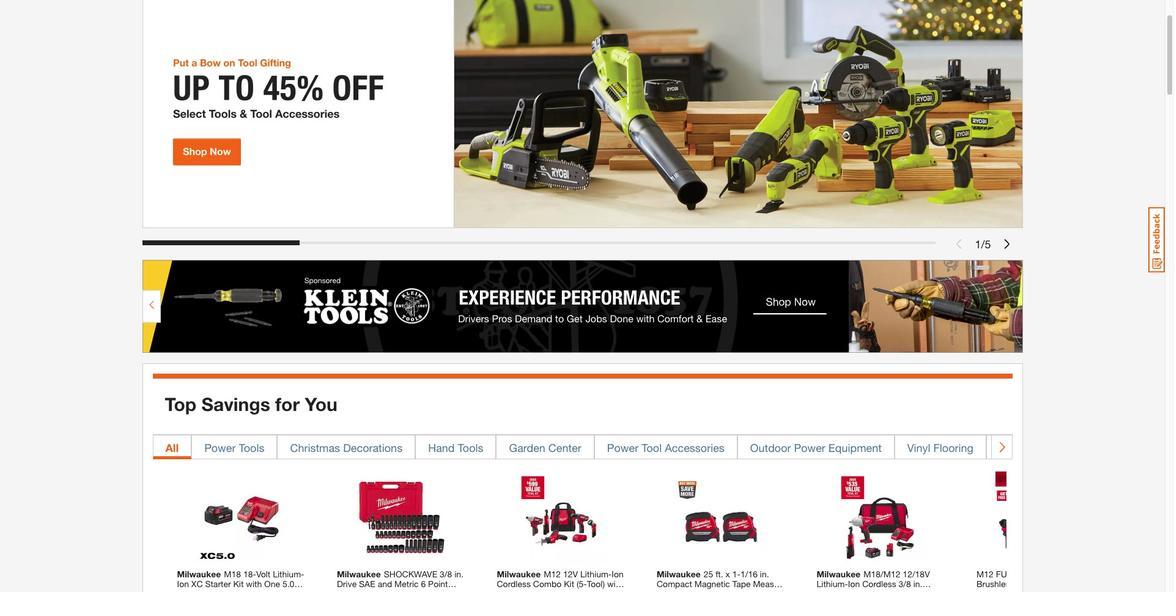 Task type: describe. For each thing, give the bounding box(es) containing it.
set
[[395, 589, 408, 592]]

ion inside m12 12v lithium-ion cordless combo kit (5-tool) with two 1.5 ah batteries, charg
[[612, 569, 624, 579]]

0 horizontal spatial ft.
[[687, 589, 695, 592]]

1-
[[733, 569, 741, 579]]

garden
[[509, 441, 546, 454]]

(2-
[[724, 589, 734, 592]]

power for power tool accessories
[[607, 441, 639, 454]]

you
[[305, 393, 338, 415]]

(43-
[[410, 589, 425, 592]]

socket
[[366, 589, 393, 592]]

with inside 25 ft. x 1-1/16 in. compact magnetic tape measure with 15 ft. reach (2-pack)
[[657, 589, 673, 592]]

0 vertical spatial ft.
[[716, 569, 723, 579]]

xc
[[191, 579, 203, 589]]

img for put a bow on tool gifting up to 45% off select tools & tool accessories image
[[142, 0, 1023, 228]]

next slide image
[[1002, 239, 1012, 249]]

this is the first slide image
[[955, 239, 964, 249]]

garden center
[[509, 441, 582, 454]]

with inside m12 12v lithium-ion cordless combo kit (5-tool) with two 1.5 ah batteries, charg
[[607, 579, 623, 589]]

2 tool from the left
[[999, 441, 1020, 454]]

1
[[975, 237, 982, 251]]

garden center button
[[496, 435, 595, 459]]

with inside m18 18-volt lithium- ion xc starter kit with one 5.0ah battery and charger
[[246, 579, 262, 589]]

tool)
[[587, 579, 605, 589]]

power tool accessories
[[607, 441, 725, 454]]

m18 18-volt lithium-ion xc starter kit with one 5.0ah battery and charger image
[[196, 471, 288, 563]]

m18
[[224, 569, 241, 579]]

flooring
[[934, 441, 974, 454]]

measure
[[753, 579, 786, 589]]

kit inside m18 18-volt lithium- ion xc starter kit with one 5.0ah battery and charger
[[233, 579, 244, 589]]

vinyl
[[908, 441, 931, 454]]

vinyl flooring
[[908, 441, 974, 454]]

1 tool from the left
[[642, 441, 662, 454]]

15
[[675, 589, 685, 592]]

milwaukee for m12 12v lithium-ion cordless combo kit (5-tool) with two 1.5 ah batteries, charg
[[497, 569, 541, 579]]

outdoor power equipment button
[[738, 435, 895, 459]]

vinyl flooring button
[[895, 435, 987, 459]]

sae
[[359, 579, 375, 589]]

tools for power tools
[[239, 441, 265, 454]]

tools for hand tools
[[458, 441, 484, 454]]

5.0ah
[[283, 579, 305, 589]]

kit inside m12 12v lithium-ion cordless combo kit (5-tool) with two 1.5 ah batteries, charg
[[564, 579, 574, 589]]

milwaukee for m18 18-volt lithium- ion xc starter kit with one 5.0ah battery and charger
[[177, 569, 221, 579]]

accessories
[[665, 441, 725, 454]]

outdoor power equipment
[[750, 441, 882, 454]]

1 / 5
[[975, 237, 991, 251]]

cordless
[[497, 579, 531, 589]]

lithium- inside m18 18-volt lithium- ion xc starter kit with one 5.0ah battery and charger
[[273, 569, 304, 579]]

ion inside m18 18-volt lithium- ion xc starter kit with one 5.0ah battery and charger
[[177, 579, 189, 589]]

feedback link image
[[1149, 207, 1165, 273]]

5
[[985, 237, 991, 251]]

m18/m12 12/18v lithium-ion cordless 3/8 in. ratchet and 1/2 in. impact wrench with friction ring combo kit image
[[836, 471, 928, 563]]

and inside shockwave 3/8 in. drive sae and metric 6 point impact socket set (43-piece)
[[378, 579, 392, 589]]

in. inside shockwave 3/8 in. drive sae and metric 6 point impact socket set (43-piece)
[[455, 569, 464, 579]]

compact
[[657, 579, 692, 589]]

drive
[[337, 579, 357, 589]]

tool storage
[[999, 441, 1061, 454]]

power for power tools
[[204, 441, 236, 454]]

power inside outdoor power equipment button
[[794, 441, 826, 454]]

3/8
[[440, 569, 452, 579]]

shockwave
[[384, 569, 438, 579]]

1.5
[[515, 589, 527, 592]]

tape
[[733, 579, 751, 589]]

savings
[[202, 393, 270, 415]]

lithium- inside m12 12v lithium-ion cordless combo kit (5-tool) with two 1.5 ah batteries, charg
[[580, 569, 612, 579]]

in. inside 25 ft. x 1-1/16 in. compact magnetic tape measure with 15 ft. reach (2-pack)
[[760, 569, 769, 579]]



Task type: locate. For each thing, give the bounding box(es) containing it.
power right center
[[607, 441, 639, 454]]

0 horizontal spatial and
[[207, 589, 222, 592]]

2 in. from the left
[[760, 569, 769, 579]]

power
[[204, 441, 236, 454], [607, 441, 639, 454], [794, 441, 826, 454]]

1 horizontal spatial with
[[607, 579, 623, 589]]

christmas
[[290, 441, 340, 454]]

center
[[549, 441, 582, 454]]

/
[[982, 237, 985, 251]]

1 horizontal spatial ft.
[[716, 569, 723, 579]]

hand tools button
[[415, 435, 496, 459]]

kit
[[233, 579, 244, 589], [564, 579, 574, 589]]

tools right hand
[[458, 441, 484, 454]]

metric
[[395, 579, 419, 589]]

2 milwaukee from the left
[[337, 569, 381, 579]]

with right tool)
[[607, 579, 623, 589]]

kit right starter
[[233, 579, 244, 589]]

2 horizontal spatial with
[[657, 589, 673, 592]]

charger
[[224, 589, 254, 592]]

m12
[[544, 569, 561, 579]]

x
[[726, 569, 730, 579]]

top
[[165, 393, 196, 415]]

and
[[378, 579, 392, 589], [207, 589, 222, 592]]

ah
[[529, 589, 539, 592]]

0 horizontal spatial with
[[246, 579, 262, 589]]

tool left storage on the bottom of the page
[[999, 441, 1020, 454]]

4 milwaukee from the left
[[657, 569, 701, 579]]

and inside m18 18-volt lithium- ion xc starter kit with one 5.0ah battery and charger
[[207, 589, 222, 592]]

25 ft. x 1-1/16 in. compact magnetic tape measure with 15 ft. reach (2-pack) image
[[676, 471, 768, 563]]

m12 12v lithium-ion cordless combo kit (5-tool) with two 1.5 ah batteries, charger and tool bag image
[[516, 471, 608, 563]]

reach
[[697, 589, 722, 592]]

power tools button
[[192, 435, 277, 459]]

1 milwaukee from the left
[[177, 569, 221, 579]]

0 horizontal spatial kit
[[233, 579, 244, 589]]

1 horizontal spatial power
[[607, 441, 639, 454]]

tool
[[642, 441, 662, 454], [999, 441, 1020, 454]]

1 horizontal spatial kit
[[564, 579, 574, 589]]

0 horizontal spatial power
[[204, 441, 236, 454]]

battery
[[177, 589, 205, 592]]

12v
[[563, 569, 578, 579]]

25
[[704, 569, 713, 579]]

(5-
[[577, 579, 587, 589]]

magnetic
[[695, 579, 730, 589]]

tools
[[239, 441, 265, 454], [458, 441, 484, 454]]

shockwave 3/8 in. drive sae and metric 6 point impact socket set (43-piece)
[[337, 569, 464, 592]]

m18 18-volt lithium- ion xc starter kit with one 5.0ah battery and charger
[[177, 569, 305, 592]]

top savings for you
[[165, 393, 338, 415]]

kit left (5-
[[564, 579, 574, 589]]

25 ft. x 1-1/16 in. compact magnetic tape measure with 15 ft. reach (2-pack)
[[657, 569, 786, 592]]

all button
[[153, 435, 192, 459]]

christmas decorations button
[[277, 435, 415, 459]]

outdoor
[[750, 441, 791, 454]]

christmas decorations
[[290, 441, 403, 454]]

0 horizontal spatial tool
[[642, 441, 662, 454]]

impact
[[337, 589, 364, 592]]

5 milwaukee from the left
[[817, 569, 861, 579]]

ion
[[612, 569, 624, 579], [177, 579, 189, 589]]

milwaukee
[[177, 569, 221, 579], [337, 569, 381, 579], [497, 569, 541, 579], [657, 569, 701, 579], [817, 569, 861, 579]]

lithium- right 12v
[[580, 569, 612, 579]]

0 horizontal spatial in.
[[455, 569, 464, 579]]

starter
[[205, 579, 231, 589]]

milwaukee for 25 ft. x 1-1/16 in. compact magnetic tape measure with 15 ft. reach (2-pack)
[[657, 569, 701, 579]]

0 horizontal spatial ion
[[177, 579, 189, 589]]

6
[[421, 579, 426, 589]]

1 vertical spatial ft.
[[687, 589, 695, 592]]

tool storage button
[[987, 435, 1074, 459]]

one
[[264, 579, 280, 589]]

1 tools from the left
[[239, 441, 265, 454]]

3 milwaukee from the left
[[497, 569, 541, 579]]

2 tools from the left
[[458, 441, 484, 454]]

2 horizontal spatial power
[[794, 441, 826, 454]]

storage
[[1023, 441, 1061, 454]]

hand
[[428, 441, 455, 454]]

2 power from the left
[[607, 441, 639, 454]]

ion right tool)
[[612, 569, 624, 579]]

1 kit from the left
[[233, 579, 244, 589]]

with left one
[[246, 579, 262, 589]]

with left the 15
[[657, 589, 673, 592]]

lithium-
[[273, 569, 304, 579], [580, 569, 612, 579]]

ft.
[[716, 569, 723, 579], [687, 589, 695, 592]]

18-
[[243, 569, 256, 579]]

tools down top savings for you
[[239, 441, 265, 454]]

point
[[428, 579, 448, 589]]

0 horizontal spatial lithium-
[[273, 569, 304, 579]]

in. right 3/8
[[455, 569, 464, 579]]

volt
[[256, 569, 271, 579]]

power right 'outdoor'
[[794, 441, 826, 454]]

and right xc
[[207, 589, 222, 592]]

and left "set"
[[378, 579, 392, 589]]

power inside 'power tools' button
[[204, 441, 236, 454]]

1 horizontal spatial ion
[[612, 569, 624, 579]]

1 horizontal spatial in.
[[760, 569, 769, 579]]

1 in. from the left
[[455, 569, 464, 579]]

piece)
[[425, 589, 449, 592]]

hand tools
[[428, 441, 484, 454]]

combo
[[533, 579, 562, 589]]

milwaukee for shockwave 3/8 in. drive sae and metric 6 point impact socket set (43-piece)
[[337, 569, 381, 579]]

pack)
[[734, 589, 756, 592]]

3 power from the left
[[794, 441, 826, 454]]

1 horizontal spatial and
[[378, 579, 392, 589]]

two
[[497, 589, 512, 592]]

milwaukee link
[[817, 569, 946, 592]]

m12 fuel 12-volt lithium-ion brushless cordless hammer drill and impact driver combo kit w/2 batteries and bag (2-tool) image
[[996, 471, 1088, 563]]

for
[[275, 393, 300, 415]]

equipment
[[829, 441, 882, 454]]

batteries,
[[542, 589, 578, 592]]

1 power from the left
[[204, 441, 236, 454]]

power inside 'power tool accessories' button
[[607, 441, 639, 454]]

2 kit from the left
[[564, 579, 574, 589]]

in.
[[455, 569, 464, 579], [760, 569, 769, 579]]

ft. left x
[[716, 569, 723, 579]]

1 horizontal spatial lithium-
[[580, 569, 612, 579]]

0 horizontal spatial tools
[[239, 441, 265, 454]]

in. right 1/16
[[760, 569, 769, 579]]

power tools
[[204, 441, 265, 454]]

1 horizontal spatial tool
[[999, 441, 1020, 454]]

1 lithium- from the left
[[273, 569, 304, 579]]

ft. right the 15
[[687, 589, 695, 592]]

1/16
[[741, 569, 758, 579]]

tool left accessories
[[642, 441, 662, 454]]

power tool accessories button
[[595, 435, 738, 459]]

all
[[165, 441, 179, 454]]

lithium- right volt
[[273, 569, 304, 579]]

shockwave 3/8 in. drive sae and metric 6 point impact socket set (43-piece) image
[[356, 471, 448, 563]]

next arrow image
[[997, 441, 1007, 453]]

with
[[246, 579, 262, 589], [607, 579, 623, 589], [657, 589, 673, 592]]

decorations
[[343, 441, 403, 454]]

2 lithium- from the left
[[580, 569, 612, 579]]

ion left xc
[[177, 579, 189, 589]]

m12 12v lithium-ion cordless combo kit (5-tool) with two 1.5 ah batteries, charg
[[497, 569, 624, 592]]

power down savings
[[204, 441, 236, 454]]

1 horizontal spatial tools
[[458, 441, 484, 454]]



Task type: vqa. For each thing, say whether or not it's contained in the screenshot.
6
yes



